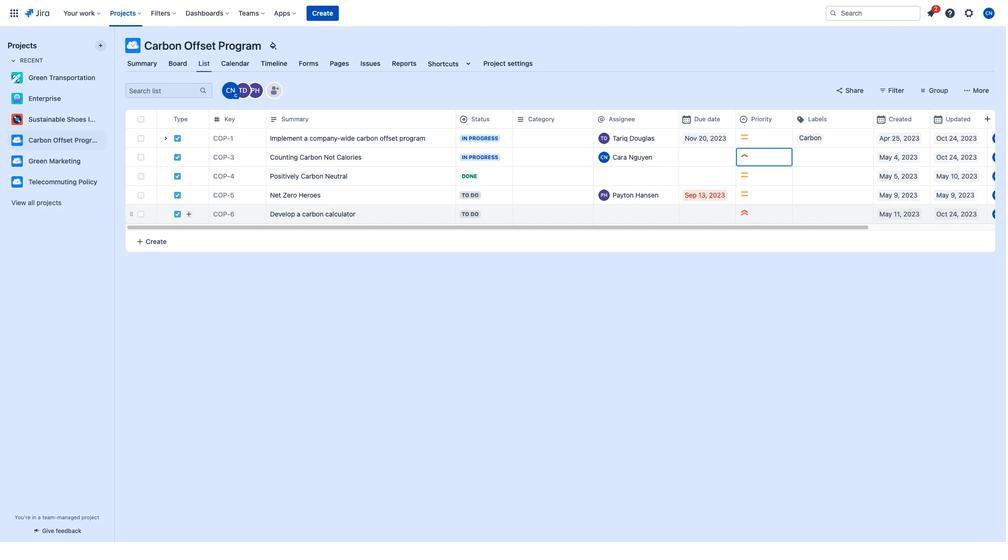 Task type: vqa. For each thing, say whether or not it's contained in the screenshot.
bottommost In
yes



Task type: describe. For each thing, give the bounding box(es) containing it.
table containing carbon
[[126, 110, 1006, 231]]

create project image
[[97, 42, 104, 49]]

telecommuting
[[28, 178, 77, 186]]

1 vertical spatial create
[[146, 238, 167, 246]]

dashboards
[[186, 9, 223, 17]]

cop-6 link
[[213, 210, 235, 219]]

green marketing link
[[8, 152, 103, 171]]

1 vertical spatial carbon offset program
[[28, 136, 101, 144]]

teams button
[[236, 5, 268, 21]]

forms link
[[297, 55, 320, 72]]

to do for develop a carbon calculator
[[462, 211, 479, 217]]

sustainable shoes initiative link
[[8, 110, 115, 129]]

filters button
[[148, 5, 180, 21]]

implement a company-wide carbon offset program
[[270, 134, 425, 142]]

work
[[79, 9, 95, 17]]

you're
[[15, 515, 30, 521]]

carbon down the labels
[[799, 134, 822, 142]]

teams
[[239, 9, 259, 17]]

do for develop a carbon calculator
[[471, 211, 479, 217]]

cop-1
[[213, 134, 233, 142]]

cop-3 link
[[213, 153, 234, 162]]

0 horizontal spatial a
[[38, 515, 41, 521]]

in for implement a company-wide carbon offset program
[[462, 135, 467, 141]]

cop- for 5
[[213, 191, 230, 199]]

group
[[929, 86, 948, 94]]

a for carbon
[[297, 210, 300, 218]]

policy
[[78, 178, 97, 186]]

cop-1 link
[[213, 134, 233, 143]]

green transportation
[[28, 74, 95, 82]]

to do for net zero heroes
[[462, 192, 479, 198]]

1 vertical spatial carbon
[[302, 210, 324, 218]]

add child item image
[[186, 211, 192, 217]]

2
[[934, 5, 938, 12]]

offset
[[380, 134, 398, 142]]

cara
[[613, 153, 627, 161]]

project settings link
[[481, 55, 535, 72]]

apps button
[[271, 5, 300, 21]]

reports
[[392, 59, 417, 67]]

cara nguyen image
[[223, 83, 238, 98]]

primary element
[[6, 0, 826, 26]]

carbon left not
[[300, 153, 322, 161]]

team-
[[42, 515, 57, 521]]

calendar link
[[219, 55, 251, 72]]

cop-4 link
[[213, 172, 235, 181]]

timeline link
[[259, 55, 289, 72]]

due date
[[694, 115, 720, 123]]

row containing carbon
[[126, 129, 1006, 148]]

view all projects
[[11, 199, 61, 207]]

list
[[198, 59, 210, 67]]

filter button
[[873, 83, 910, 98]]

green for green transportation
[[28, 74, 47, 82]]

open image
[[160, 133, 171, 144]]

to for net zero heroes
[[462, 192, 469, 198]]

give
[[42, 528, 54, 535]]

add to starred image for enterprise
[[103, 93, 115, 104]]

more
[[973, 86, 989, 94]]

appswitcher icon image
[[9, 7, 20, 19]]

projects button
[[107, 5, 145, 21]]

payton hansen image
[[248, 83, 263, 98]]

board link
[[167, 55, 189, 72]]

6
[[230, 210, 235, 218]]

hansen
[[635, 191, 659, 199]]

tab list containing list
[[120, 55, 1000, 72]]

cara nguyen
[[613, 153, 652, 161]]

sustainable shoes initiative
[[28, 115, 115, 123]]

wide
[[340, 134, 355, 142]]

0 horizontal spatial program
[[75, 136, 101, 144]]

priority
[[751, 115, 772, 123]]

initiative
[[88, 115, 115, 123]]

carbon up board
[[144, 39, 182, 52]]

1 horizontal spatial carbon
[[357, 134, 378, 142]]

shortcuts
[[428, 60, 459, 68]]

projects
[[37, 199, 61, 207]]

net zero heroes
[[270, 191, 321, 199]]

telecommuting policy
[[28, 178, 97, 186]]

cell inside row
[[157, 129, 209, 148]]

neutral
[[325, 172, 347, 180]]

create inside primary element
[[312, 9, 333, 17]]

settings image
[[963, 7, 975, 19]]

done
[[462, 173, 477, 179]]

row containing type
[[126, 110, 1006, 129]]

cop-3
[[213, 153, 234, 161]]

board
[[168, 59, 187, 67]]

enterprise
[[28, 94, 61, 103]]

type
[[174, 115, 188, 123]]

set background color image
[[267, 40, 278, 51]]

due
[[694, 115, 706, 123]]

2 task image from the top
[[174, 210, 181, 218]]

marketing
[[49, 157, 81, 165]]

add to starred image for sustainable shoes initiative
[[103, 114, 115, 125]]

you're in a team-managed project
[[15, 515, 99, 521]]

company-
[[310, 134, 340, 142]]

program
[[399, 134, 425, 142]]

category
[[528, 115, 555, 123]]

row containing cop-5
[[126, 186, 1006, 205]]

give feedback button
[[27, 524, 87, 540]]

sidebar navigation image
[[103, 38, 124, 57]]

created
[[889, 115, 912, 123]]

cop- for 4
[[213, 172, 230, 180]]

search image
[[830, 9, 837, 17]]

labels
[[808, 115, 827, 123]]

cop- for 1
[[213, 134, 230, 142]]

project
[[483, 59, 506, 67]]

develop
[[270, 210, 295, 218]]



Task type: locate. For each thing, give the bounding box(es) containing it.
1 do from the top
[[471, 192, 479, 198]]

2 vertical spatial add to starred image
[[103, 135, 115, 146]]

status
[[471, 115, 490, 123]]

0 horizontal spatial create
[[146, 238, 167, 246]]

enterprise link
[[8, 89, 103, 108]]

cop- for 3
[[213, 153, 230, 161]]

calendar
[[221, 59, 249, 67]]

2 cop- from the top
[[213, 153, 230, 161]]

1 vertical spatial add to starred image
[[103, 93, 115, 104]]

6 row from the top
[[126, 205, 1006, 224]]

feedback
[[56, 528, 81, 535]]

douglas
[[629, 134, 655, 142]]

0 vertical spatial projects
[[110, 9, 136, 17]]

1 cop- from the top
[[213, 134, 230, 142]]

apps
[[274, 9, 290, 17]]

task image right open image
[[174, 135, 181, 142]]

dashboards button
[[183, 5, 233, 21]]

1 green from the top
[[28, 74, 47, 82]]

cop- inside cop-4 link
[[213, 172, 230, 180]]

cop- down cop-4 link
[[213, 191, 230, 199]]

add to starred image
[[103, 114, 115, 125], [103, 156, 115, 167], [103, 177, 115, 188]]

1 in progress from the top
[[462, 135, 498, 141]]

0 vertical spatial create
[[312, 9, 333, 17]]

1 to do from the top
[[462, 192, 479, 198]]

to do
[[462, 192, 479, 198], [462, 211, 479, 217]]

0 vertical spatial to do
[[462, 192, 479, 198]]

implement
[[270, 134, 302, 142]]

create button inside primary element
[[306, 5, 339, 21]]

do for net zero heroes
[[471, 192, 479, 198]]

cop- up cop-3
[[213, 134, 230, 142]]

progress down the status
[[469, 135, 498, 141]]

add to starred image for carbon offset program
[[103, 135, 115, 146]]

program
[[218, 39, 261, 52], [75, 136, 101, 144]]

cop-6
[[213, 210, 235, 218]]

your profile and settings image
[[983, 7, 995, 19]]

notifications image
[[925, 7, 937, 19]]

carbon right wide on the top left of the page
[[357, 134, 378, 142]]

filters
[[151, 9, 170, 17]]

Search field
[[826, 5, 921, 21]]

cop-5 link
[[213, 191, 234, 200]]

green marketing
[[28, 157, 81, 165]]

carbon offset program
[[144, 39, 261, 52], [28, 136, 101, 144]]

cop- inside "cop-5" link
[[213, 191, 230, 199]]

project
[[82, 515, 99, 521]]

in for counting carbon not calories
[[462, 154, 467, 160]]

row
[[126, 110, 1006, 129], [126, 129, 1006, 148], [126, 148, 1006, 167], [126, 167, 1006, 186], [126, 186, 1006, 205], [126, 205, 1006, 224]]

3 task image from the top
[[174, 191, 181, 199]]

0 vertical spatial add to starred image
[[103, 72, 115, 84]]

filter
[[888, 86, 904, 94]]

summary link
[[125, 55, 159, 72]]

0 vertical spatial add to starred image
[[103, 114, 115, 125]]

summary inside tab list
[[127, 59, 157, 67]]

add to starred image
[[103, 72, 115, 84], [103, 93, 115, 104], [103, 135, 115, 146]]

add to starred image up 'initiative'
[[103, 93, 115, 104]]

in progress for counting carbon not calories
[[462, 154, 498, 160]]

0 vertical spatial progress
[[469, 135, 498, 141]]

progress for counting carbon not calories
[[469, 154, 498, 160]]

cop- inside cop-6 link
[[213, 210, 230, 218]]

0 vertical spatial create button
[[306, 5, 339, 21]]

in
[[462, 135, 467, 141], [462, 154, 467, 160]]

1 vertical spatial projects
[[8, 41, 37, 50]]

banner
[[0, 0, 1006, 27]]

task image for cop-3
[[174, 154, 181, 161]]

counting
[[270, 153, 298, 161]]

table
[[126, 110, 1006, 231]]

0 horizontal spatial carbon offset program
[[28, 136, 101, 144]]

jira image
[[25, 7, 49, 19], [25, 7, 49, 19]]

0 vertical spatial task image
[[174, 172, 181, 180]]

cop- inside cop-1 link
[[213, 134, 230, 142]]

2 add to starred image from the top
[[103, 93, 115, 104]]

a
[[304, 134, 308, 142], [297, 210, 300, 218], [38, 515, 41, 521]]

add to starred image down 'initiative'
[[103, 156, 115, 167]]

task image left "add child item" icon
[[174, 210, 181, 218]]

view all projects link
[[8, 195, 106, 212]]

1 add to starred image from the top
[[103, 114, 115, 125]]

carbon offset program up list
[[144, 39, 261, 52]]

1 task image from the top
[[174, 135, 181, 142]]

counting carbon not calories
[[270, 153, 362, 161]]

add people image
[[269, 85, 280, 96]]

project settings
[[483, 59, 533, 67]]

0 vertical spatial in
[[462, 135, 467, 141]]

cop- down cop-3 link on the top of page
[[213, 172, 230, 180]]

1 vertical spatial offset
[[53, 136, 73, 144]]

2 do from the top
[[471, 211, 479, 217]]

a for company-
[[304, 134, 308, 142]]

3 cop- from the top
[[213, 172, 230, 180]]

row containing cop-3
[[126, 148, 1006, 167]]

tariq douglas image
[[235, 83, 251, 98]]

0 vertical spatial to
[[462, 192, 469, 198]]

1 vertical spatial summary
[[281, 115, 309, 123]]

0 vertical spatial carbon
[[357, 134, 378, 142]]

cop-5
[[213, 191, 234, 199]]

1 to from the top
[[462, 192, 469, 198]]

tariq douglas
[[613, 134, 655, 142]]

5
[[230, 191, 234, 199]]

cop- for 6
[[213, 210, 230, 218]]

0 horizontal spatial offset
[[53, 136, 73, 144]]

summary
[[127, 59, 157, 67], [281, 115, 309, 123]]

tab list
[[120, 55, 1000, 72]]

projects right work
[[110, 9, 136, 17]]

summary inside row
[[281, 115, 309, 123]]

task image
[[174, 172, 181, 180], [174, 210, 181, 218]]

1 progress from the top
[[469, 135, 498, 141]]

forms
[[299, 59, 319, 67]]

1 vertical spatial progress
[[469, 154, 498, 160]]

2 vertical spatial a
[[38, 515, 41, 521]]

green for green marketing
[[28, 157, 47, 165]]

4
[[230, 172, 235, 180]]

in progress up done
[[462, 154, 498, 160]]

carbon down heroes
[[302, 210, 324, 218]]

recent
[[20, 57, 43, 64]]

2 green from the top
[[28, 157, 47, 165]]

1 row from the top
[[126, 110, 1006, 129]]

1 horizontal spatial create
[[312, 9, 333, 17]]

2 horizontal spatial a
[[304, 134, 308, 142]]

task image down type at the top of page
[[174, 154, 181, 161]]

sustainable
[[28, 115, 65, 123]]

in progress for implement a company-wide carbon offset program
[[462, 135, 498, 141]]

your work button
[[61, 5, 104, 21]]

pages link
[[328, 55, 351, 72]]

payton
[[613, 191, 634, 199]]

projects up recent
[[8, 41, 37, 50]]

cop- down cop-1 link
[[213, 153, 230, 161]]

1 horizontal spatial carbon offset program
[[144, 39, 261, 52]]

3
[[230, 153, 234, 161]]

1
[[230, 134, 233, 142]]

1 horizontal spatial program
[[218, 39, 261, 52]]

more button
[[958, 83, 995, 98]]

add to starred image down sidebar navigation icon
[[103, 72, 115, 84]]

1 vertical spatial task image
[[174, 210, 181, 218]]

do
[[471, 192, 479, 198], [471, 211, 479, 217]]

not
[[324, 153, 335, 161]]

add to starred image down 'initiative'
[[103, 135, 115, 146]]

group button
[[914, 83, 954, 98]]

offset up list
[[184, 39, 216, 52]]

progress
[[469, 135, 498, 141], [469, 154, 498, 160]]

5 row from the top
[[126, 186, 1006, 205]]

calories
[[337, 153, 362, 161]]

develop a carbon calculator
[[270, 210, 355, 218]]

share
[[845, 86, 864, 94]]

progress up done
[[469, 154, 498, 160]]

create button
[[306, 5, 339, 21], [126, 231, 995, 252]]

1 vertical spatial add to starred image
[[103, 156, 115, 167]]

1 vertical spatial do
[[471, 211, 479, 217]]

program down shoes
[[75, 136, 101, 144]]

green down recent
[[28, 74, 47, 82]]

pages
[[330, 59, 349, 67]]

task image left "cop-5" link
[[174, 191, 181, 199]]

Search list text field
[[126, 84, 198, 97]]

carbon offset program up marketing
[[28, 136, 101, 144]]

progress for implement a company-wide carbon offset program
[[469, 135, 498, 141]]

offset down sustainable shoes initiative link
[[53, 136, 73, 144]]

your work
[[63, 9, 95, 17]]

cop-4
[[213, 172, 235, 180]]

1 in from the top
[[462, 135, 467, 141]]

1 vertical spatial in progress
[[462, 154, 498, 160]]

1 task image from the top
[[174, 172, 181, 180]]

add to starred image for green transportation
[[103, 72, 115, 84]]

help image
[[944, 7, 956, 19]]

updated
[[946, 115, 971, 123]]

row containing cop-6
[[126, 205, 1006, 224]]

add to starred image for telecommuting policy
[[103, 177, 115, 188]]

1 add to starred image from the top
[[103, 72, 115, 84]]

3 row from the top
[[126, 148, 1006, 167]]

2 add to starred image from the top
[[103, 156, 115, 167]]

calculator
[[325, 210, 355, 218]]

give feedback
[[42, 528, 81, 535]]

1 vertical spatial a
[[297, 210, 300, 218]]

task image
[[174, 135, 181, 142], [174, 154, 181, 161], [174, 191, 181, 199]]

timeline
[[261, 59, 287, 67]]

0 horizontal spatial projects
[[8, 41, 37, 50]]

add to starred image right shoes
[[103, 114, 115, 125]]

positively
[[270, 172, 299, 180]]

1 vertical spatial green
[[28, 157, 47, 165]]

4 row from the top
[[126, 167, 1006, 186]]

add to starred image for green marketing
[[103, 156, 115, 167]]

tariq
[[613, 134, 628, 142]]

2 to from the top
[[462, 211, 469, 217]]

0 vertical spatial in progress
[[462, 135, 498, 141]]

issues link
[[359, 55, 382, 72]]

0 vertical spatial program
[[218, 39, 261, 52]]

task image for cop-5
[[174, 191, 181, 199]]

green transportation link
[[8, 68, 103, 87]]

2 progress from the top
[[469, 154, 498, 160]]

assignee
[[609, 115, 635, 123]]

a left "company-"
[[304, 134, 308, 142]]

positively carbon neutral
[[270, 172, 347, 180]]

cop- down "cop-5" link
[[213, 210, 230, 218]]

1 horizontal spatial offset
[[184, 39, 216, 52]]

5 cop- from the top
[[213, 210, 230, 218]]

carbon down sustainable
[[28, 136, 51, 144]]

carbon up heroes
[[301, 172, 323, 180]]

0 horizontal spatial summary
[[127, 59, 157, 67]]

in
[[32, 515, 36, 521]]

summary up search list text field
[[127, 59, 157, 67]]

3 add to starred image from the top
[[103, 135, 115, 146]]

cell
[[157, 129, 209, 148]]

1 vertical spatial to
[[462, 211, 469, 217]]

reports link
[[390, 55, 418, 72]]

row containing cop-4
[[126, 167, 1006, 186]]

1 vertical spatial task image
[[174, 154, 181, 161]]

0 vertical spatial do
[[471, 192, 479, 198]]

1 vertical spatial program
[[75, 136, 101, 144]]

task image left cop-4 link
[[174, 172, 181, 180]]

add to starred image right policy
[[103, 177, 115, 188]]

green
[[28, 74, 47, 82], [28, 157, 47, 165]]

1 vertical spatial create button
[[126, 231, 995, 252]]

to for develop a carbon calculator
[[462, 211, 469, 217]]

2 in from the top
[[462, 154, 467, 160]]

0 vertical spatial a
[[304, 134, 308, 142]]

share button
[[830, 83, 869, 98]]

3 add to starred image from the top
[[103, 177, 115, 188]]

shoes
[[67, 115, 86, 123]]

1 horizontal spatial projects
[[110, 9, 136, 17]]

2 to do from the top
[[462, 211, 479, 217]]

2 vertical spatial add to starred image
[[103, 177, 115, 188]]

zero
[[283, 191, 297, 199]]

2 row from the top
[[126, 129, 1006, 148]]

0 horizontal spatial carbon
[[302, 210, 324, 218]]

0 vertical spatial task image
[[174, 135, 181, 142]]

4 cop- from the top
[[213, 191, 230, 199]]

net
[[270, 191, 281, 199]]

banner containing your work
[[0, 0, 1006, 27]]

cop- inside cop-3 link
[[213, 153, 230, 161]]

2 in progress from the top
[[462, 154, 498, 160]]

2 vertical spatial task image
[[174, 191, 181, 199]]

2 task image from the top
[[174, 154, 181, 161]]

key
[[224, 115, 235, 123]]

summary up implement on the top of the page
[[281, 115, 309, 123]]

a right develop
[[297, 210, 300, 218]]

carbon offset program link
[[8, 131, 103, 150]]

carbon
[[144, 39, 182, 52], [799, 134, 822, 142], [28, 136, 51, 144], [300, 153, 322, 161], [301, 172, 323, 180]]

in progress down the status
[[462, 135, 498, 141]]

0 vertical spatial summary
[[127, 59, 157, 67]]

0 vertical spatial offset
[[184, 39, 216, 52]]

0 vertical spatial carbon offset program
[[144, 39, 261, 52]]

1 horizontal spatial a
[[297, 210, 300, 218]]

1 horizontal spatial summary
[[281, 115, 309, 123]]

1 vertical spatial to do
[[462, 211, 479, 217]]

a right in
[[38, 515, 41, 521]]

1 vertical spatial in
[[462, 154, 467, 160]]

collapse recent projects image
[[8, 55, 19, 66]]

0 vertical spatial green
[[28, 74, 47, 82]]

program up calendar
[[218, 39, 261, 52]]

cop-
[[213, 134, 230, 142], [213, 153, 230, 161], [213, 172, 230, 180], [213, 191, 230, 199], [213, 210, 230, 218]]

shortcuts button
[[426, 55, 476, 72]]

settings
[[507, 59, 533, 67]]

projects inside dropdown button
[[110, 9, 136, 17]]

green up telecommuting
[[28, 157, 47, 165]]



